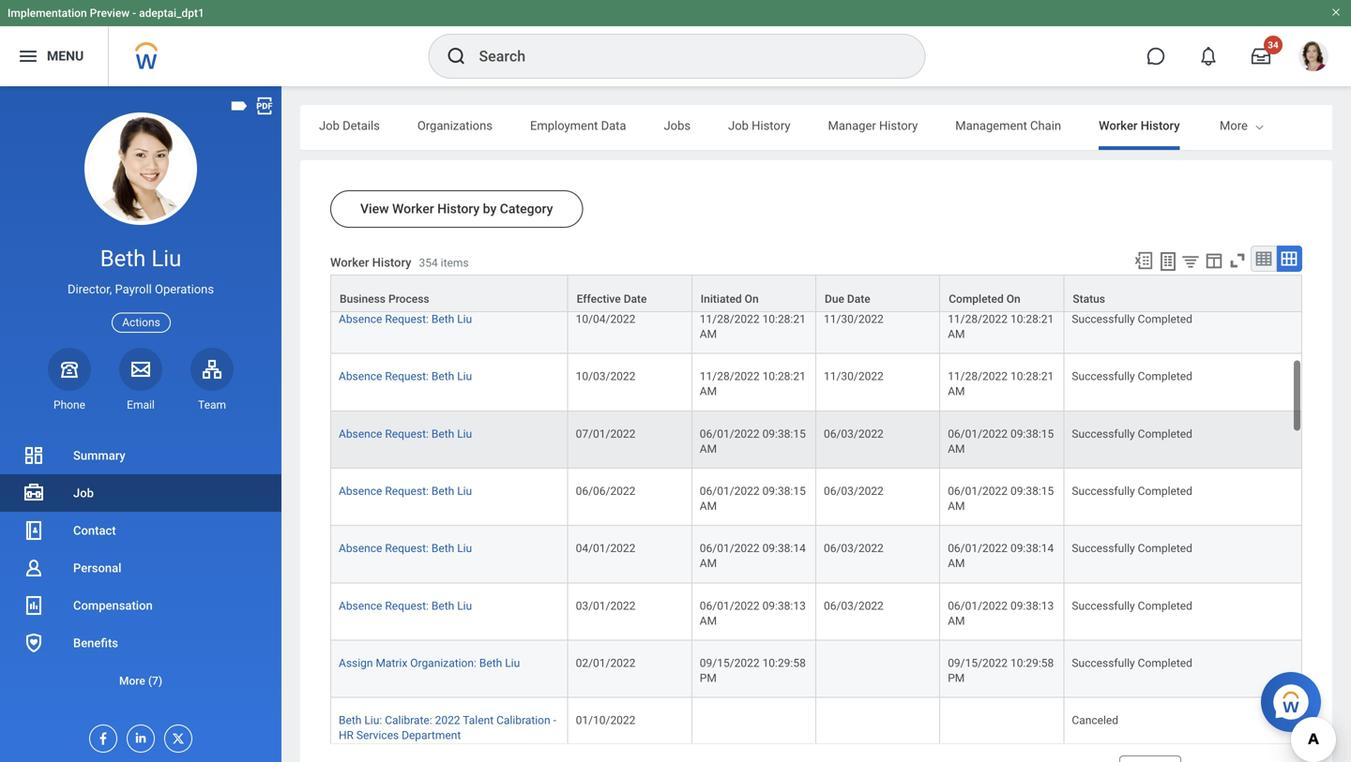 Task type: locate. For each thing, give the bounding box(es) containing it.
0 vertical spatial beth liu: calibrate: 2022 talent calibration - hr services department link
[[339, 252, 556, 284]]

0 horizontal spatial more
[[119, 675, 145, 688]]

1 liu: from the top
[[364, 256, 382, 269]]

table image
[[1255, 250, 1273, 268]]

date right due
[[847, 293, 870, 306]]

worker for worker history 354 items
[[330, 256, 369, 270]]

initiated on
[[701, 293, 759, 306]]

0 horizontal spatial 09:38:14
[[762, 542, 806, 556]]

2 talent from the top
[[463, 715, 494, 728]]

3 successfully from the top
[[1072, 428, 1135, 441]]

calibration down the category
[[496, 256, 550, 269]]

1 horizontal spatial pm
[[948, 672, 965, 685]]

1 horizontal spatial 06/01/2022 09:38:14 am
[[948, 542, 1057, 571]]

toolbar
[[1125, 246, 1302, 275]]

2022 down organization:
[[435, 715, 460, 728]]

0 horizontal spatial 09/15/2022 10:29:58 pm
[[700, 657, 809, 685]]

date up "10/04/2022"
[[624, 293, 647, 306]]

2 absence request: beth liu from the top
[[339, 370, 472, 383]]

1 vertical spatial hr
[[339, 730, 354, 743]]

more left (7)
[[119, 675, 145, 688]]

calibrate: up 'process'
[[385, 256, 432, 269]]

0 vertical spatial hr
[[339, 271, 354, 284]]

0 vertical spatial -
[[132, 7, 136, 20]]

beth inside assign matrix organization: beth liu link
[[479, 657, 502, 670]]

completed for 10/03/2022
[[1138, 370, 1193, 383]]

view
[[360, 201, 389, 217]]

menu
[[47, 48, 84, 64]]

1 horizontal spatial more
[[1220, 119, 1248, 133]]

liu inside assign matrix organization: beth liu link
[[505, 657, 520, 670]]

tag image
[[229, 96, 250, 116]]

1 vertical spatial services
[[356, 730, 399, 743]]

calibrate:
[[385, 256, 432, 269], [385, 715, 432, 728]]

1 successfully from the top
[[1072, 313, 1135, 326]]

06/06/2022
[[576, 485, 636, 498]]

history for worker history
[[1141, 119, 1180, 133]]

3 absence request: beth liu link from the top
[[339, 424, 472, 441]]

history left manager on the right top of page
[[752, 119, 791, 133]]

3 successfully completed from the top
[[1072, 428, 1193, 441]]

row containing business process
[[330, 275, 1302, 313]]

0 vertical spatial talent
[[463, 256, 494, 269]]

1 beth liu: calibrate: 2022 talent calibration - hr services department from the top
[[339, 256, 556, 284]]

services
[[356, 271, 399, 284], [356, 730, 399, 743]]

status button
[[1064, 276, 1301, 312]]

1 11/30/2022 from the top
[[824, 313, 884, 326]]

hr
[[339, 271, 354, 284], [339, 730, 354, 743]]

2 calibrate: from the top
[[385, 715, 432, 728]]

0 vertical spatial 11/30/2022
[[824, 313, 884, 326]]

navigation pane region
[[0, 86, 281, 763]]

management
[[955, 119, 1027, 133]]

1 date from the left
[[624, 293, 647, 306]]

3 06/03/2022 from the top
[[824, 542, 884, 556]]

on
[[745, 293, 759, 306], [1007, 293, 1021, 306]]

1 successfully completed from the top
[[1072, 313, 1193, 326]]

1 vertical spatial 11/30/2022
[[824, 370, 884, 383]]

0 horizontal spatial pm
[[700, 672, 717, 685]]

benefits
[[73, 637, 118, 651]]

absence for 06/06/2022
[[339, 485, 382, 498]]

history left by
[[437, 201, 480, 217]]

6 successfully from the top
[[1072, 600, 1135, 613]]

11/28/2022
[[700, 313, 760, 326], [948, 313, 1008, 326], [700, 370, 760, 383], [948, 370, 1008, 383]]

manager history
[[828, 119, 918, 133]]

row
[[330, 275, 1302, 313], [330, 297, 1302, 354], [330, 354, 1302, 412], [330, 412, 1302, 469], [330, 469, 1302, 527], [330, 527, 1302, 584], [330, 584, 1302, 641], [330, 641, 1302, 699], [330, 699, 1302, 756]]

department for beth liu: calibrate: 2022 talent calibration - hr services department link within the row
[[402, 271, 461, 284]]

talent inside row
[[463, 256, 494, 269]]

4 successfully from the top
[[1072, 485, 1135, 498]]

job right the jobs
[[728, 119, 749, 133]]

summary image
[[23, 445, 45, 467]]

liu:
[[364, 256, 382, 269], [364, 715, 382, 728]]

worker right chain at right
[[1099, 119, 1138, 133]]

2 successfully from the top
[[1072, 370, 1135, 383]]

job
[[319, 119, 340, 133], [728, 119, 749, 133], [73, 487, 94, 501]]

absence request: beth liu link for 03/01/2022
[[339, 596, 472, 613]]

1 vertical spatial department
[[402, 730, 461, 743]]

0 horizontal spatial 06/01/2022 09:38:14 am
[[700, 542, 809, 571]]

initiated on button
[[692, 276, 815, 312]]

1 horizontal spatial 09:38:14
[[1011, 542, 1054, 556]]

department down 354
[[402, 271, 461, 284]]

3 request: from the top
[[385, 428, 429, 441]]

absence request: beth liu
[[339, 313, 472, 326], [339, 370, 472, 383], [339, 428, 472, 441], [339, 485, 472, 498], [339, 542, 472, 556], [339, 600, 472, 613]]

11/30/2022 for 10/03/2022
[[824, 370, 884, 383]]

successfully completed for 07/01/2022
[[1072, 428, 1193, 441]]

management chain
[[955, 119, 1061, 133]]

history left timeline at top right
[[1141, 119, 1180, 133]]

absence request: beth liu for 07/01/2022
[[339, 428, 472, 441]]

job for job details
[[319, 119, 340, 133]]

1 horizontal spatial date
[[847, 293, 870, 306]]

benefits image
[[23, 632, 45, 655]]

1 horizontal spatial job
[[319, 119, 340, 133]]

2 11/30/2022 from the top
[[824, 370, 884, 383]]

6 absence request: beth liu from the top
[[339, 600, 472, 613]]

history left 354
[[372, 256, 411, 270]]

email beth liu element
[[119, 398, 162, 413]]

09/15/2022 10:29:58 pm
[[700, 657, 809, 685], [948, 657, 1057, 685]]

calibration left 01/10/2022
[[496, 715, 550, 728]]

close environment banner image
[[1331, 7, 1342, 18]]

8 row from the top
[[330, 641, 1302, 699]]

justify image
[[17, 45, 39, 68]]

view team image
[[201, 358, 223, 381]]

10/04/2022
[[576, 313, 636, 326]]

5 absence from the top
[[339, 542, 382, 556]]

0 horizontal spatial 09:38:13
[[762, 600, 806, 613]]

0 vertical spatial liu:
[[364, 256, 382, 269]]

beth liu: calibrate: 2022 talent calibration - hr services department for first beth liu: calibrate: 2022 talent calibration - hr services department link from the bottom
[[339, 715, 556, 743]]

beth liu: calibrate: 2022 talent calibration - hr services department link up 'process'
[[339, 252, 556, 284]]

chain
[[1030, 119, 1061, 133]]

absence request: beth liu link for 06/06/2022
[[339, 481, 472, 498]]

6 absence from the top
[[339, 600, 382, 613]]

date for due date
[[847, 293, 870, 306]]

more down 34 'button'
[[1220, 119, 1248, 133]]

successfully for 06/06/2022
[[1072, 485, 1135, 498]]

1 vertical spatial beth liu: calibrate: 2022 talent calibration - hr services department
[[339, 715, 556, 743]]

1 09:38:14 from the left
[[762, 542, 806, 556]]

1 horizontal spatial 09:38:13
[[1011, 600, 1054, 613]]

job up contact
[[73, 487, 94, 501]]

beth liu: calibrate: 2022 talent calibration - hr services department up 'process'
[[339, 256, 556, 284]]

list containing summary
[[0, 437, 281, 700]]

1 department from the top
[[402, 271, 461, 284]]

history
[[752, 119, 791, 133], [879, 119, 918, 133], [1141, 119, 1180, 133], [437, 201, 480, 217], [372, 256, 411, 270]]

0 horizontal spatial date
[[624, 293, 647, 306]]

calibrate: inside beth liu: calibrate: 2022 talent calibration - hr services department row
[[385, 256, 432, 269]]

7 successfully completed from the top
[[1072, 657, 1193, 670]]

calibrate: for first beth liu: calibrate: 2022 talent calibration - hr services department link from the bottom
[[385, 715, 432, 728]]

worker history 354 items
[[330, 256, 469, 270]]

employment
[[530, 119, 598, 133]]

talent
[[463, 256, 494, 269], [463, 715, 494, 728]]

effective
[[577, 293, 621, 306]]

job image
[[23, 482, 45, 505]]

2 vertical spatial worker
[[330, 256, 369, 270]]

2 06/01/2022 09:38:14 am from the left
[[948, 542, 1057, 571]]

calibrate: for beth liu: calibrate: 2022 talent calibration - hr services department link within the row
[[385, 256, 432, 269]]

5 successfully completed from the top
[[1072, 542, 1193, 556]]

0 horizontal spatial job
[[73, 487, 94, 501]]

2 date from the left
[[847, 293, 870, 306]]

absence request: beth liu link for 10/03/2022
[[339, 367, 472, 383]]

1 vertical spatial talent
[[463, 715, 494, 728]]

additiona
[[1302, 119, 1351, 133]]

0 horizontal spatial worker
[[330, 256, 369, 270]]

fullscreen image
[[1227, 251, 1248, 271]]

history for job history
[[752, 119, 791, 133]]

6 request: from the top
[[385, 600, 429, 613]]

1 hr from the top
[[339, 271, 354, 284]]

beth liu: calibrate: 2022 talent calibration - hr services department link down organization:
[[339, 711, 556, 743]]

worker up business
[[330, 256, 369, 270]]

canceled
[[1072, 715, 1119, 728]]

06/03/2022 for 04/01/2022
[[824, 542, 884, 556]]

history right manager on the right top of page
[[879, 119, 918, 133]]

on for initiated on
[[745, 293, 759, 306]]

job history
[[728, 119, 791, 133]]

0 vertical spatial beth liu: calibrate: 2022 talent calibration - hr services department
[[339, 256, 556, 284]]

beth
[[100, 245, 146, 272], [339, 256, 362, 269], [431, 313, 454, 326], [431, 370, 454, 383], [431, 428, 454, 441], [431, 485, 454, 498], [431, 542, 454, 556], [431, 600, 454, 613], [479, 657, 502, 670], [339, 715, 362, 728]]

10:28:21
[[762, 313, 806, 326], [1011, 313, 1054, 326], [762, 370, 806, 383], [1011, 370, 1054, 383]]

0 horizontal spatial 09/15/2022
[[700, 657, 760, 670]]

0 horizontal spatial on
[[745, 293, 759, 306]]

2 successfully completed from the top
[[1072, 370, 1193, 383]]

successfully completed for 06/06/2022
[[1072, 485, 1193, 498]]

hr for first beth liu: calibrate: 2022 talent calibration - hr services department link from the bottom
[[339, 730, 354, 743]]

1 on from the left
[[745, 293, 759, 306]]

0 vertical spatial calibration
[[496, 256, 550, 269]]

2 absence from the top
[[339, 370, 382, 383]]

absence request: beth liu link for 04/01/2022
[[339, 539, 472, 556]]

0 vertical spatial calibrate:
[[385, 256, 432, 269]]

0 vertical spatial more
[[1220, 119, 1248, 133]]

request: for 07/01/2022
[[385, 428, 429, 441]]

1 beth liu: calibrate: 2022 talent calibration - hr services department link from the top
[[339, 252, 556, 284]]

successfully for 07/01/2022
[[1072, 428, 1135, 441]]

menu button
[[0, 26, 108, 86]]

2 department from the top
[[402, 730, 461, 743]]

cell
[[568, 240, 692, 297], [692, 240, 816, 297], [816, 240, 940, 297], [940, 240, 1064, 297], [1064, 240, 1302, 297], [816, 641, 940, 699], [692, 699, 816, 756], [816, 699, 940, 756], [940, 699, 1064, 756]]

2 request: from the top
[[385, 370, 429, 383]]

hr down assign
[[339, 730, 354, 743]]

4 absence request: beth liu from the top
[[339, 485, 472, 498]]

more
[[1220, 119, 1248, 133], [119, 675, 145, 688]]

1 vertical spatial more
[[119, 675, 145, 688]]

liu
[[151, 245, 181, 272], [457, 313, 472, 326], [457, 370, 472, 383], [457, 428, 472, 441], [457, 485, 472, 498], [457, 542, 472, 556], [457, 600, 472, 613], [505, 657, 520, 670]]

4 request: from the top
[[385, 485, 429, 498]]

0 vertical spatial 2022
[[435, 256, 460, 269]]

process
[[388, 293, 429, 306]]

09/15/2022
[[700, 657, 760, 670], [948, 657, 1008, 670]]

on left status
[[1007, 293, 1021, 306]]

(7)
[[148, 675, 162, 688]]

0 vertical spatial services
[[356, 271, 399, 284]]

talent down organization:
[[463, 715, 494, 728]]

worker right view in the left top of the page
[[392, 201, 434, 217]]

1 talent from the top
[[463, 256, 494, 269]]

am
[[700, 328, 717, 341], [948, 328, 965, 341], [700, 385, 717, 399], [948, 385, 965, 399], [700, 443, 717, 456], [948, 443, 965, 456], [700, 500, 717, 513], [948, 500, 965, 513], [700, 558, 717, 571], [948, 558, 965, 571], [700, 615, 717, 628], [948, 615, 965, 628]]

2 hr from the top
[[339, 730, 354, 743]]

pagination element
[[1193, 745, 1302, 763]]

1 horizontal spatial 06/01/2022 09:38:13 am
[[948, 600, 1057, 628]]

absence for 07/01/2022
[[339, 428, 382, 441]]

liu inside navigation pane 'region'
[[151, 245, 181, 272]]

6 absence request: beth liu link from the top
[[339, 596, 472, 613]]

1 06/01/2022 09:38:14 am from the left
[[700, 542, 809, 571]]

2 absence request: beth liu link from the top
[[339, 367, 472, 383]]

1 vertical spatial 2022
[[435, 715, 460, 728]]

1 row from the top
[[330, 275, 1302, 313]]

job inside list
[[73, 487, 94, 501]]

absence for 10/03/2022
[[339, 370, 382, 383]]

row containing beth liu: calibrate: 2022 talent calibration - hr services department
[[330, 699, 1302, 756]]

4 absence request: beth liu link from the top
[[339, 481, 472, 498]]

services down matrix
[[356, 730, 399, 743]]

job left details
[[319, 119, 340, 133]]

beth liu: calibrate: 2022 talent calibration - hr services department
[[339, 256, 556, 284], [339, 715, 556, 743]]

view worker history by category
[[360, 201, 553, 217]]

5 successfully from the top
[[1072, 542, 1135, 556]]

0 horizontal spatial 10:29:58
[[762, 657, 806, 670]]

services up business process
[[356, 271, 399, 284]]

tab list
[[300, 105, 1351, 150]]

contact image
[[23, 520, 45, 542]]

history for manager history
[[879, 119, 918, 133]]

personal image
[[23, 557, 45, 580]]

successfully
[[1072, 313, 1135, 326], [1072, 370, 1135, 383], [1072, 428, 1135, 441], [1072, 485, 1135, 498], [1072, 542, 1135, 556], [1072, 600, 1135, 613], [1072, 657, 1135, 670]]

1 services from the top
[[356, 271, 399, 284]]

preview
[[90, 7, 130, 20]]

4 successfully completed from the top
[[1072, 485, 1193, 498]]

hr inside row
[[339, 271, 354, 284]]

compensation
[[73, 599, 153, 613]]

11/30/2022
[[824, 313, 884, 326], [824, 370, 884, 383]]

beth liu: calibrate: 2022 talent calibration - hr services department inside row
[[339, 256, 556, 284]]

inbox large image
[[1252, 47, 1270, 66]]

1 vertical spatial worker
[[392, 201, 434, 217]]

1 horizontal spatial on
[[1007, 293, 1021, 306]]

implementation preview -   adeptai_dpt1
[[8, 7, 204, 20]]

09:38:13
[[762, 600, 806, 613], [1011, 600, 1054, 613]]

34
[[1268, 39, 1279, 51]]

x image
[[165, 726, 186, 747]]

completed for 04/01/2022
[[1138, 542, 1193, 556]]

4 row from the top
[[330, 412, 1302, 469]]

6 successfully completed from the top
[[1072, 600, 1193, 613]]

worker inside button
[[392, 201, 434, 217]]

354
[[419, 256, 438, 270]]

1 vertical spatial liu:
[[364, 715, 382, 728]]

job link
[[0, 475, 281, 512]]

beth liu: calibrate: 2022 talent calibration - hr services department link
[[339, 252, 556, 284], [339, 711, 556, 743]]

9 row from the top
[[330, 699, 1302, 756]]

1 horizontal spatial 09/15/2022
[[948, 657, 1008, 670]]

assign matrix organization: beth liu link
[[339, 653, 520, 670]]

1 horizontal spatial 10:29:58
[[1011, 657, 1054, 670]]

menu banner
[[0, 0, 1351, 86]]

date
[[624, 293, 647, 306], [847, 293, 870, 306]]

beth liu
[[100, 245, 181, 272]]

10:29:58
[[762, 657, 806, 670], [1011, 657, 1054, 670]]

1 absence request: beth liu link from the top
[[339, 309, 472, 326]]

2 horizontal spatial worker
[[1099, 119, 1138, 133]]

3 absence request: beth liu from the top
[[339, 428, 472, 441]]

beth liu: calibrate: 2022 talent calibration - hr services department down organization:
[[339, 715, 556, 743]]

team link
[[190, 348, 234, 413]]

completed for 10/04/2022
[[1138, 313, 1193, 326]]

06/03/2022 for 06/06/2022
[[824, 485, 884, 498]]

2 09/15/2022 from the left
[[948, 657, 1008, 670]]

2 06/01/2022 09:38:13 am from the left
[[948, 600, 1057, 628]]

more inside dropdown button
[[119, 675, 145, 688]]

1 vertical spatial -
[[553, 256, 556, 269]]

department
[[402, 271, 461, 284], [402, 730, 461, 743]]

06/01/2022 09:38:14 am
[[700, 542, 809, 571], [948, 542, 1057, 571]]

- inside row
[[553, 256, 556, 269]]

on right initiated
[[745, 293, 759, 306]]

department down assign matrix organization: beth liu
[[402, 730, 461, 743]]

by
[[483, 201, 497, 217]]

1 vertical spatial beth liu: calibrate: 2022 talent calibration - hr services department link
[[339, 711, 556, 743]]

1 calibration from the top
[[496, 256, 550, 269]]

0 vertical spatial worker
[[1099, 119, 1138, 133]]

1 vertical spatial calibrate:
[[385, 715, 432, 728]]

1 request: from the top
[[385, 313, 429, 326]]

2022 inside row
[[435, 256, 460, 269]]

3 absence from the top
[[339, 428, 382, 441]]

0 vertical spatial department
[[402, 271, 461, 284]]

4 06/03/2022 from the top
[[824, 600, 884, 613]]

1 calibrate: from the top
[[385, 256, 432, 269]]

export to worksheets image
[[1157, 251, 1179, 273]]

absence
[[339, 313, 382, 326], [339, 370, 382, 383], [339, 428, 382, 441], [339, 485, 382, 498], [339, 542, 382, 556], [339, 600, 382, 613]]

1 vertical spatial calibration
[[496, 715, 550, 728]]

2 vertical spatial -
[[553, 715, 556, 728]]

hr up business
[[339, 271, 354, 284]]

2 beth liu: calibrate: 2022 talent calibration - hr services department from the top
[[339, 715, 556, 743]]

5 absence request: beth liu from the top
[[339, 542, 472, 556]]

team
[[198, 399, 226, 412]]

liu: down assign
[[364, 715, 382, 728]]

actions
[[122, 316, 160, 329]]

list
[[0, 437, 281, 700]]

6 row from the top
[[330, 527, 1302, 584]]

2 on from the left
[[1007, 293, 1021, 306]]

7 row from the top
[[330, 584, 1302, 641]]

2 09:38:14 from the left
[[1011, 542, 1054, 556]]

on for completed on
[[1007, 293, 1021, 306]]

absence request: beth liu link
[[339, 309, 472, 326], [339, 367, 472, 383], [339, 424, 472, 441], [339, 481, 472, 498], [339, 539, 472, 556], [339, 596, 472, 613]]

facebook image
[[90, 726, 111, 747]]

7 successfully from the top
[[1072, 657, 1135, 670]]

5 request: from the top
[[385, 542, 429, 556]]

worker
[[1099, 119, 1138, 133], [392, 201, 434, 217], [330, 256, 369, 270]]

- for beth liu: calibrate: 2022 talent calibration - hr services department link within the row
[[553, 256, 556, 269]]

4 absence from the top
[[339, 485, 382, 498]]

request: for 06/06/2022
[[385, 485, 429, 498]]

09:38:14
[[762, 542, 806, 556], [1011, 542, 1054, 556]]

liu: up business
[[364, 256, 382, 269]]

06/03/2022 for 03/01/2022
[[824, 600, 884, 613]]

department inside row
[[402, 271, 461, 284]]

phone image
[[56, 358, 83, 381]]

calibrate: down matrix
[[385, 715, 432, 728]]

5 absence request: beth liu link from the top
[[339, 539, 472, 556]]

1 2022 from the top
[[435, 256, 460, 269]]

2 horizontal spatial job
[[728, 119, 749, 133]]

1 horizontal spatial 09/15/2022 10:29:58 pm
[[948, 657, 1057, 685]]

1 06/03/2022 from the top
[[824, 428, 884, 441]]

2022 up business process popup button
[[435, 256, 460, 269]]

successfully completed
[[1072, 313, 1193, 326], [1072, 370, 1193, 383], [1072, 428, 1193, 441], [1072, 485, 1193, 498], [1072, 542, 1193, 556], [1072, 600, 1193, 613], [1072, 657, 1193, 670]]

1 horizontal spatial worker
[[392, 201, 434, 217]]

04/01/2022
[[576, 542, 636, 556]]

1 09/15/2022 from the left
[[700, 657, 760, 670]]

2 06/03/2022 from the top
[[824, 485, 884, 498]]

0 horizontal spatial 06/01/2022 09:38:13 am
[[700, 600, 809, 628]]

11/28/2022 10:28:21 am
[[700, 313, 809, 341], [948, 313, 1057, 341], [700, 370, 809, 399], [948, 370, 1057, 399]]

talent up business process popup button
[[463, 256, 494, 269]]



Task type: describe. For each thing, give the bounding box(es) containing it.
linkedin image
[[128, 726, 148, 746]]

personal link
[[0, 550, 281, 587]]

select to filter grid data image
[[1180, 251, 1201, 271]]

mail image
[[129, 358, 152, 381]]

tab list containing job details
[[300, 105, 1351, 150]]

successfully completed for 04/01/2022
[[1072, 542, 1193, 556]]

absence for 04/01/2022
[[339, 542, 382, 556]]

row containing assign matrix organization: beth liu
[[330, 641, 1302, 699]]

phone button
[[48, 348, 91, 413]]

director,
[[68, 283, 112, 297]]

2 beth liu: calibrate: 2022 talent calibration - hr services department link from the top
[[339, 711, 556, 743]]

- for first beth liu: calibrate: 2022 talent calibration - hr services department link from the bottom
[[553, 715, 556, 728]]

profile logan mcneil image
[[1299, 41, 1329, 75]]

jobs
[[664, 119, 691, 133]]

compensation image
[[23, 595, 45, 617]]

beth inside beth liu: calibrate: 2022 talent calibration - hr services department row
[[339, 256, 362, 269]]

completed for 02/01/2022
[[1138, 657, 1193, 670]]

beth liu: calibrate: 2022 talent calibration - hr services department for beth liu: calibrate: 2022 talent calibration - hr services department link within the row
[[339, 256, 556, 284]]

2 09/15/2022 10:29:58 pm from the left
[[948, 657, 1057, 685]]

successfully for 04/01/2022
[[1072, 542, 1135, 556]]

completed for 06/06/2022
[[1138, 485, 1193, 498]]

11/30/2022 for 10/04/2022
[[824, 313, 884, 326]]

1 10:29:58 from the left
[[762, 657, 806, 670]]

worker for worker history
[[1099, 119, 1138, 133]]

initiated
[[701, 293, 742, 306]]

1 pm from the left
[[700, 672, 717, 685]]

talent for first beth liu: calibrate: 2022 talent calibration - hr services department link from the bottom
[[463, 715, 494, 728]]

history inside button
[[437, 201, 480, 217]]

due
[[825, 293, 844, 306]]

phone beth liu element
[[48, 398, 91, 413]]

beth inside navigation pane 'region'
[[100, 245, 146, 272]]

more for more (7)
[[119, 675, 145, 688]]

implementation
[[8, 7, 87, 20]]

request: for 03/01/2022
[[385, 600, 429, 613]]

completed on button
[[940, 276, 1063, 312]]

2 row from the top
[[330, 297, 1302, 354]]

details
[[343, 119, 380, 133]]

worker history
[[1099, 119, 1180, 133]]

absence request: beth liu for 10/03/2022
[[339, 370, 472, 383]]

view printable version (pdf) image
[[254, 96, 275, 116]]

more (7)
[[119, 675, 162, 688]]

2 liu: from the top
[[364, 715, 382, 728]]

business
[[340, 293, 386, 306]]

compensation link
[[0, 587, 281, 625]]

06/03/2022 for 07/01/2022
[[824, 428, 884, 441]]

successfully completed for 02/01/2022
[[1072, 657, 1193, 670]]

more (7) button
[[0, 670, 281, 693]]

benefits link
[[0, 625, 281, 662]]

liu: inside row
[[364, 256, 382, 269]]

history for worker history 354 items
[[372, 256, 411, 270]]

successfully for 02/01/2022
[[1072, 657, 1135, 670]]

1 09/15/2022 10:29:58 pm from the left
[[700, 657, 809, 685]]

3 row from the top
[[330, 354, 1302, 412]]

1 absence request: beth liu from the top
[[339, 313, 472, 326]]

request: for 04/01/2022
[[385, 542, 429, 556]]

request: for 10/03/2022
[[385, 370, 429, 383]]

absence for 03/01/2022
[[339, 600, 382, 613]]

summary
[[73, 449, 125, 463]]

2 2022 from the top
[[435, 715, 460, 728]]

department for first beth liu: calibrate: 2022 talent calibration - hr services department link from the bottom
[[402, 730, 461, 743]]

contact link
[[0, 512, 281, 550]]

timeline
[[1218, 119, 1264, 133]]

completed inside popup button
[[949, 293, 1004, 306]]

successfully completed for 10/04/2022
[[1072, 313, 1193, 326]]

items
[[441, 256, 469, 270]]

effective date button
[[568, 276, 691, 312]]

due date
[[825, 293, 870, 306]]

expand table image
[[1280, 250, 1299, 268]]

team beth liu element
[[190, 398, 234, 413]]

matrix
[[376, 657, 408, 670]]

email button
[[119, 348, 162, 413]]

director, payroll operations
[[68, 283, 214, 297]]

view worker history by category button
[[330, 190, 583, 228]]

services inside row
[[356, 271, 399, 284]]

export to excel image
[[1133, 251, 1154, 271]]

actions button
[[112, 313, 171, 333]]

Search Workday  search field
[[479, 36, 886, 77]]

notifications large image
[[1199, 47, 1218, 66]]

click to view/edit grid preferences image
[[1204, 251, 1225, 271]]

1 absence from the top
[[339, 313, 382, 326]]

summary link
[[0, 437, 281, 475]]

07/01/2022
[[576, 428, 636, 441]]

successfully for 03/01/2022
[[1072, 600, 1135, 613]]

phone
[[53, 399, 85, 412]]

email
[[127, 399, 155, 412]]

successfully completed for 10/03/2022
[[1072, 370, 1193, 383]]

personal
[[73, 562, 121, 576]]

absence request: beth liu for 04/01/2022
[[339, 542, 472, 556]]

successfully completed for 03/01/2022
[[1072, 600, 1193, 613]]

category
[[500, 201, 553, 217]]

2 calibration from the top
[[496, 715, 550, 728]]

completed on
[[949, 293, 1021, 306]]

employment data
[[530, 119, 626, 133]]

business process button
[[331, 276, 567, 312]]

01/10/2022
[[576, 715, 636, 728]]

data
[[601, 119, 626, 133]]

10/03/2022
[[576, 370, 636, 383]]

more (7) button
[[0, 662, 281, 700]]

search image
[[445, 45, 468, 68]]

- inside menu banner
[[132, 7, 136, 20]]

successfully for 10/04/2022
[[1072, 313, 1135, 326]]

1 06/01/2022 09:38:13 am from the left
[[700, 600, 809, 628]]

business process
[[340, 293, 429, 306]]

job details
[[319, 119, 380, 133]]

assign matrix organization: beth liu
[[339, 657, 520, 670]]

more for more
[[1220, 119, 1248, 133]]

manager
[[828, 119, 876, 133]]

2 10:29:58 from the left
[[1011, 657, 1054, 670]]

absence request: beth liu for 06/06/2022
[[339, 485, 472, 498]]

organizations
[[417, 119, 493, 133]]

beth liu: calibrate: 2022 talent calibration - hr services department row
[[330, 240, 1302, 297]]

5 row from the top
[[330, 469, 1302, 527]]

03/01/2022
[[576, 600, 636, 613]]

effective date
[[577, 293, 647, 306]]

contact
[[73, 524, 116, 538]]

payroll
[[115, 283, 152, 297]]

talent for beth liu: calibrate: 2022 talent calibration - hr services department link within the row
[[463, 256, 494, 269]]

completed for 07/01/2022
[[1138, 428, 1193, 441]]

operations
[[155, 283, 214, 297]]

completed for 03/01/2022
[[1138, 600, 1193, 613]]

02/01/2022
[[576, 657, 636, 670]]

absence request: beth liu link for 07/01/2022
[[339, 424, 472, 441]]

adeptai_dpt1
[[139, 7, 204, 20]]

2 services from the top
[[356, 730, 399, 743]]

successfully for 10/03/2022
[[1072, 370, 1135, 383]]

2 09:38:13 from the left
[[1011, 600, 1054, 613]]

34 button
[[1240, 36, 1283, 77]]

status
[[1073, 293, 1105, 306]]

absence request: beth liu for 03/01/2022
[[339, 600, 472, 613]]

hr for beth liu: calibrate: 2022 talent calibration - hr services department link within the row
[[339, 271, 354, 284]]

organization:
[[410, 657, 477, 670]]

due date button
[[816, 276, 939, 312]]

calibration inside beth liu: calibrate: 2022 talent calibration - hr services department row
[[496, 256, 550, 269]]

date for effective date
[[624, 293, 647, 306]]

job for job history
[[728, 119, 749, 133]]

2 pm from the left
[[948, 672, 965, 685]]

1 09:38:13 from the left
[[762, 600, 806, 613]]

assign
[[339, 657, 373, 670]]

beth liu: calibrate: 2022 talent calibration - hr services department link inside row
[[339, 252, 556, 284]]



Task type: vqa. For each thing, say whether or not it's contained in the screenshot.
Calendar, at the bottom of the page
no



